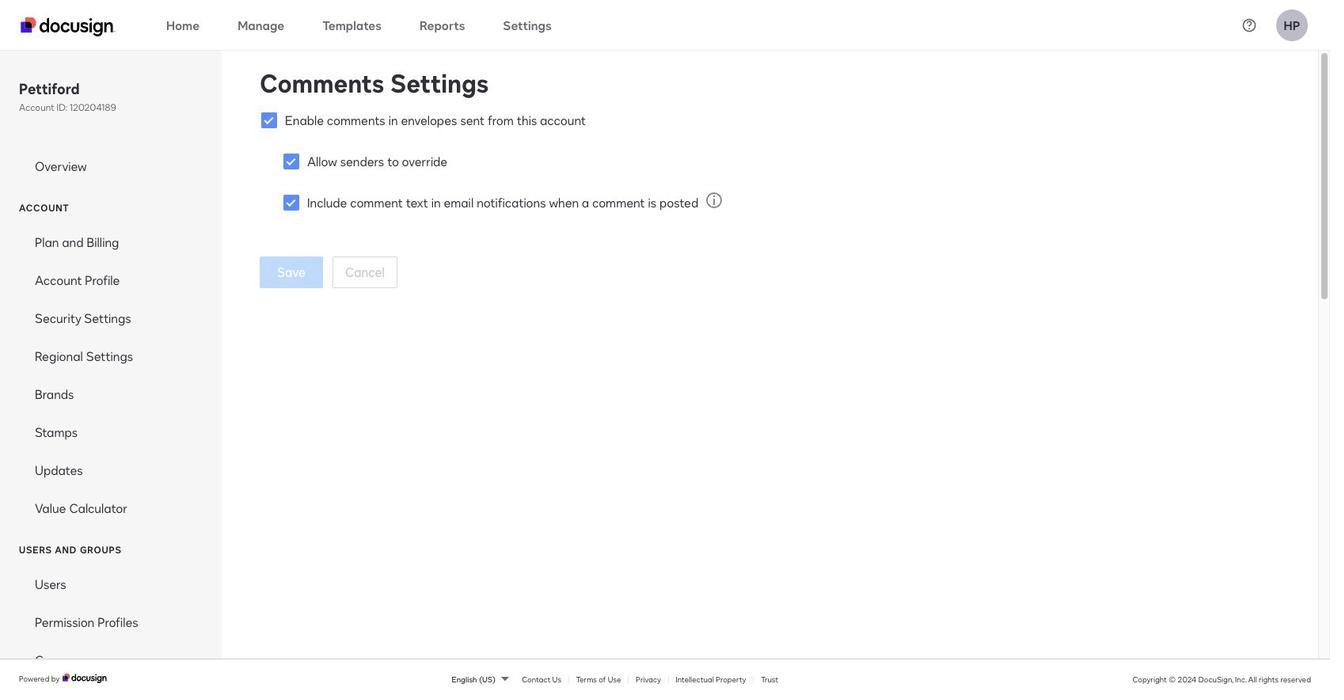 Task type: vqa. For each thing, say whether or not it's contained in the screenshot.
the DocuSign Admin image
yes



Task type: describe. For each thing, give the bounding box(es) containing it.
account element
[[0, 223, 222, 528]]

logo image
[[63, 674, 108, 683]]



Task type: locate. For each thing, give the bounding box(es) containing it.
users and groups element
[[0, 566, 222, 680]]

docusign admin image
[[21, 17, 116, 36]]



